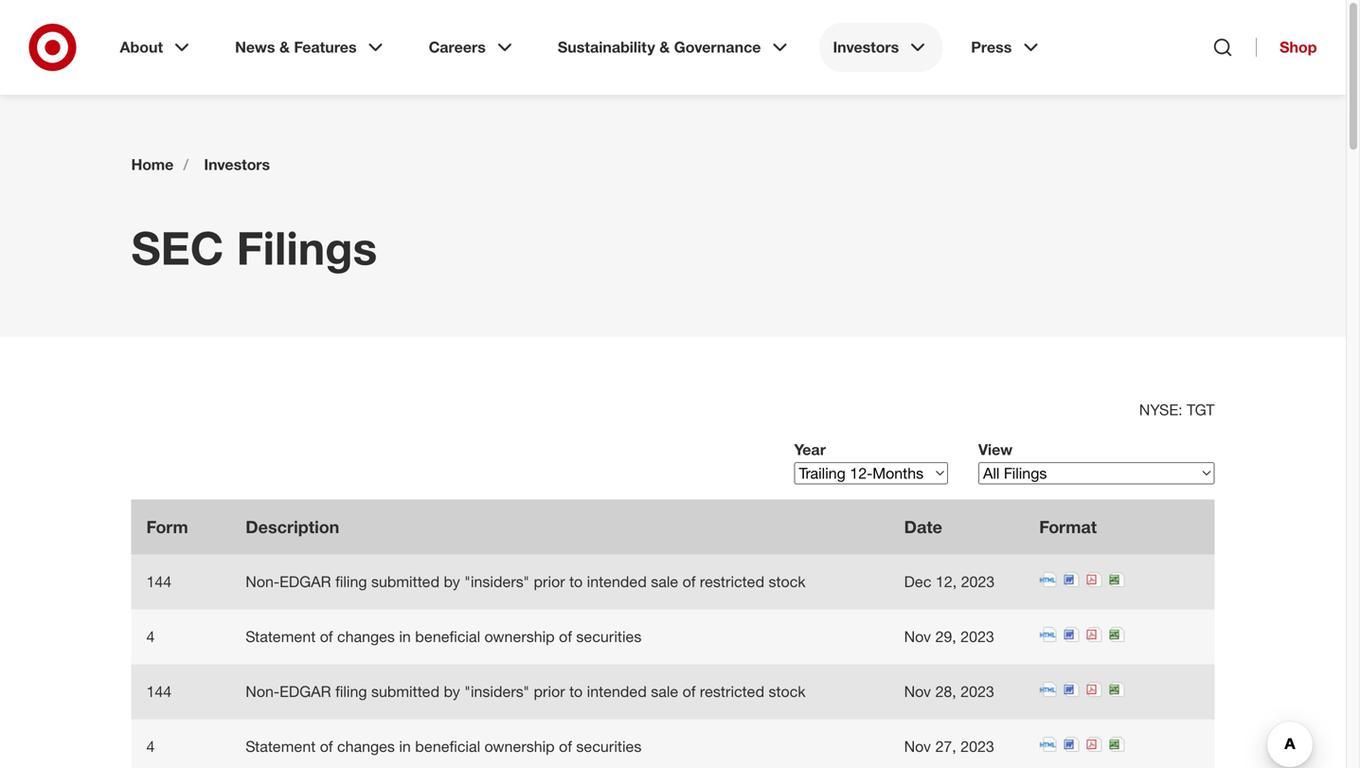 Task type: locate. For each thing, give the bounding box(es) containing it.
0 vertical spatial edgar
[[280, 573, 331, 591]]

tgt
[[1187, 401, 1215, 419]]

2 to from the top
[[570, 683, 583, 701]]

sustainability
[[558, 38, 656, 56]]

1 vertical spatial ownership
[[485, 738, 555, 756]]

shop
[[1280, 38, 1318, 56]]

2 changes from the top
[[337, 738, 395, 756]]

0 vertical spatial stock
[[769, 573, 806, 591]]

1 vertical spatial stock
[[769, 683, 806, 701]]

2 nov from the top
[[905, 683, 932, 701]]

prior for dec
[[534, 573, 565, 591]]

1 vertical spatial beneficial
[[415, 738, 481, 756]]

non- for nov 28, 2023
[[246, 683, 280, 701]]

0 vertical spatial non-edgar filing submitted by "insiders" prior to intended sale of restricted stock
[[246, 573, 806, 591]]

0 vertical spatial sale
[[651, 573, 679, 591]]

statement of changes in beneficial ownership of securities
[[246, 628, 642, 646], [246, 738, 642, 756]]

0 vertical spatial restricted
[[700, 573, 765, 591]]

& right news
[[280, 38, 290, 56]]

investors
[[833, 38, 900, 56], [204, 155, 270, 174]]

1 securities from the top
[[577, 628, 642, 646]]

2023 for dec 12, 2023
[[962, 573, 995, 591]]

1 edgar from the top
[[280, 573, 331, 591]]

2023 for nov 29, 2023
[[961, 628, 995, 646]]

0 vertical spatial securities
[[577, 628, 642, 646]]

0 vertical spatial in
[[399, 628, 411, 646]]

1 2023 from the top
[[962, 573, 995, 591]]

& left governance in the top of the page
[[660, 38, 670, 56]]

nov left the 29,
[[905, 628, 932, 646]]

2 sale from the top
[[651, 683, 679, 701]]

nov
[[905, 628, 932, 646], [905, 683, 932, 701], [905, 738, 932, 756]]

1 beneficial from the top
[[415, 628, 481, 646]]

filing
[[336, 573, 367, 591], [336, 683, 367, 701]]

ownership for nov 29, 2023
[[485, 628, 555, 646]]

1 horizontal spatial investors
[[833, 38, 900, 56]]

2 2023 from the top
[[961, 628, 995, 646]]

2023
[[962, 573, 995, 591], [961, 628, 995, 646], [961, 683, 995, 701], [961, 738, 995, 756]]

shop link
[[1257, 38, 1318, 57]]

144 for nov 28, 2023
[[146, 683, 172, 701]]

edgar
[[280, 573, 331, 591], [280, 683, 331, 701]]

144
[[146, 573, 172, 591], [146, 683, 172, 701]]

2 "insiders" from the top
[[465, 683, 530, 701]]

sustainability & governance
[[558, 38, 761, 56]]

0 vertical spatial non-
[[246, 573, 280, 591]]

4 2023 from the top
[[961, 738, 995, 756]]

restricted for nov
[[700, 683, 765, 701]]

to
[[570, 573, 583, 591], [570, 683, 583, 701]]

statement of changes in beneficial ownership of securities for nov 29, 2023
[[246, 628, 642, 646]]

0 vertical spatial investors link
[[820, 23, 943, 72]]

1 vertical spatial restricted
[[700, 683, 765, 701]]

29,
[[936, 628, 957, 646]]

1 filing from the top
[[336, 573, 367, 591]]

in
[[399, 628, 411, 646], [399, 738, 411, 756]]

of
[[683, 573, 696, 591], [320, 628, 333, 646], [559, 628, 572, 646], [683, 683, 696, 701], [320, 738, 333, 756], [559, 738, 572, 756]]

1 & from the left
[[280, 38, 290, 56]]

& for features
[[280, 38, 290, 56]]

2 144 from the top
[[146, 683, 172, 701]]

28,
[[936, 683, 957, 701]]

1 vertical spatial submitted
[[371, 683, 440, 701]]

2023 right the 29,
[[961, 628, 995, 646]]

nov left the 28,
[[905, 683, 932, 701]]

2 stock from the top
[[769, 683, 806, 701]]

2 & from the left
[[660, 38, 670, 56]]

1 intended from the top
[[587, 573, 647, 591]]

intended
[[587, 573, 647, 591], [587, 683, 647, 701]]

1 non-edgar filing submitted by "insiders" prior to intended sale of restricted stock from the top
[[246, 573, 806, 591]]

0 horizontal spatial investors
[[204, 155, 270, 174]]

0 vertical spatial ownership
[[485, 628, 555, 646]]

2 4 from the top
[[146, 738, 155, 756]]

0 vertical spatial intended
[[587, 573, 647, 591]]

3 nov from the top
[[905, 738, 932, 756]]

1 horizontal spatial &
[[660, 38, 670, 56]]

2 prior from the top
[[534, 683, 565, 701]]

2 securities from the top
[[577, 738, 642, 756]]

changes
[[337, 628, 395, 646], [337, 738, 395, 756]]

non-edgar filing submitted by "insiders" prior to intended sale of restricted stock for dec 12, 2023
[[246, 573, 806, 591]]

1 non- from the top
[[246, 573, 280, 591]]

0 vertical spatial nov
[[905, 628, 932, 646]]

&
[[280, 38, 290, 56], [660, 38, 670, 56]]

1 vertical spatial filing
[[336, 683, 367, 701]]

1 vertical spatial to
[[570, 683, 583, 701]]

nyse tgt
[[1140, 401, 1215, 419]]

1 to from the top
[[570, 573, 583, 591]]

investors link
[[820, 23, 943, 72], [204, 155, 270, 174]]

1 stock from the top
[[769, 573, 806, 591]]

1 vertical spatial in
[[399, 738, 411, 756]]

0 vertical spatial to
[[570, 573, 583, 591]]

view
[[979, 441, 1013, 459]]

news & features
[[235, 38, 357, 56]]

2 ownership from the top
[[485, 738, 555, 756]]

1 vertical spatial non-
[[246, 683, 280, 701]]

2 non- from the top
[[246, 683, 280, 701]]

2 filing from the top
[[336, 683, 367, 701]]

2 in from the top
[[399, 738, 411, 756]]

1 changes from the top
[[337, 628, 395, 646]]

1 144 from the top
[[146, 573, 172, 591]]

2023 right 27,
[[961, 738, 995, 756]]

1 statement from the top
[[246, 628, 316, 646]]

0 vertical spatial 144
[[146, 573, 172, 591]]

nov for nov 28, 2023
[[905, 683, 932, 701]]

0 horizontal spatial &
[[280, 38, 290, 56]]

0 vertical spatial statement
[[246, 628, 316, 646]]

1 vertical spatial prior
[[534, 683, 565, 701]]

1 by from the top
[[444, 573, 460, 591]]

1 vertical spatial changes
[[337, 738, 395, 756]]

1 vertical spatial sale
[[651, 683, 679, 701]]

0 vertical spatial "insiders"
[[465, 573, 530, 591]]

2 by from the top
[[444, 683, 460, 701]]

securities
[[577, 628, 642, 646], [577, 738, 642, 756]]

stock
[[769, 573, 806, 591], [769, 683, 806, 701]]

nov left 27,
[[905, 738, 932, 756]]

1 vertical spatial 4
[[146, 738, 155, 756]]

ownership for nov 27, 2023
[[485, 738, 555, 756]]

2 beneficial from the top
[[415, 738, 481, 756]]

year
[[795, 441, 826, 459]]

1 submitted from the top
[[371, 573, 440, 591]]

1 nov from the top
[[905, 628, 932, 646]]

0 vertical spatial by
[[444, 573, 460, 591]]

0 vertical spatial submitted
[[371, 573, 440, 591]]

1 vertical spatial securities
[[577, 738, 642, 756]]

1 statement of changes in beneficial ownership of securities from the top
[[246, 628, 642, 646]]

1 vertical spatial nov
[[905, 683, 932, 701]]

2023 for nov 27, 2023
[[961, 738, 995, 756]]

2 non-edgar filing submitted by "insiders" prior to intended sale of restricted stock from the top
[[246, 683, 806, 701]]

2023 right the 28,
[[961, 683, 995, 701]]

sale
[[651, 573, 679, 591], [651, 683, 679, 701]]

2 statement from the top
[[246, 738, 316, 756]]

2 submitted from the top
[[371, 683, 440, 701]]

1 horizontal spatial investors link
[[820, 23, 943, 72]]

1 vertical spatial "insiders"
[[465, 683, 530, 701]]

2 edgar from the top
[[280, 683, 331, 701]]

nov for nov 27, 2023
[[905, 738, 932, 756]]

1 vertical spatial 144
[[146, 683, 172, 701]]

0 vertical spatial investors
[[833, 38, 900, 56]]

2 statement of changes in beneficial ownership of securities from the top
[[246, 738, 642, 756]]

0 vertical spatial beneficial
[[415, 628, 481, 646]]

statement
[[246, 628, 316, 646], [246, 738, 316, 756]]

nov 29, 2023
[[905, 628, 995, 646]]

beneficial
[[415, 628, 481, 646], [415, 738, 481, 756]]

filings
[[237, 220, 377, 276]]

securities for nov 27, 2023
[[577, 738, 642, 756]]

"insiders" for nov 28, 2023
[[465, 683, 530, 701]]

to for nov 28, 2023
[[570, 683, 583, 701]]

0 horizontal spatial investors link
[[204, 155, 270, 174]]

2023 right 12,
[[962, 573, 995, 591]]

1 prior from the top
[[534, 573, 565, 591]]

3 2023 from the top
[[961, 683, 995, 701]]

statement for nov 27, 2023
[[246, 738, 316, 756]]

1 vertical spatial non-edgar filing submitted by "insiders" prior to intended sale of restricted stock
[[246, 683, 806, 701]]

1 vertical spatial investors link
[[204, 155, 270, 174]]

1 vertical spatial edgar
[[280, 683, 331, 701]]

news
[[235, 38, 275, 56]]

0 vertical spatial filing
[[336, 573, 367, 591]]

1 4 from the top
[[146, 628, 155, 646]]

1 vertical spatial statement of changes in beneficial ownership of securities
[[246, 738, 642, 756]]

1 vertical spatial by
[[444, 683, 460, 701]]

non-
[[246, 573, 280, 591], [246, 683, 280, 701]]

2 vertical spatial nov
[[905, 738, 932, 756]]

0 vertical spatial statement of changes in beneficial ownership of securities
[[246, 628, 642, 646]]

1 in from the top
[[399, 628, 411, 646]]

1 sale from the top
[[651, 573, 679, 591]]

submitted
[[371, 573, 440, 591], [371, 683, 440, 701]]

2 restricted from the top
[[700, 683, 765, 701]]

1 restricted from the top
[[700, 573, 765, 591]]

non-edgar filing submitted by "insiders" prior to intended sale of restricted stock for nov 28, 2023
[[246, 683, 806, 701]]

0 vertical spatial prior
[[534, 573, 565, 591]]

restricted
[[700, 573, 765, 591], [700, 683, 765, 701]]

"insiders"
[[465, 573, 530, 591], [465, 683, 530, 701]]

4
[[146, 628, 155, 646], [146, 738, 155, 756]]

investors for the right the investors link
[[833, 38, 900, 56]]

0 vertical spatial 4
[[146, 628, 155, 646]]

intended for nov 28, 2023
[[587, 683, 647, 701]]

1 "insiders" from the top
[[465, 573, 530, 591]]

1 vertical spatial intended
[[587, 683, 647, 701]]

beneficial for nov 29, 2023
[[415, 628, 481, 646]]

nov 28, 2023
[[905, 683, 995, 701]]

nyse
[[1140, 401, 1179, 419]]

2 intended from the top
[[587, 683, 647, 701]]

1 vertical spatial investors
[[204, 155, 270, 174]]

intended for dec 12, 2023
[[587, 573, 647, 591]]

securities for nov 29, 2023
[[577, 628, 642, 646]]

by
[[444, 573, 460, 591], [444, 683, 460, 701]]

0 vertical spatial changes
[[337, 628, 395, 646]]

1 vertical spatial statement
[[246, 738, 316, 756]]

1 ownership from the top
[[485, 628, 555, 646]]

non-edgar filing submitted by "insiders" prior to intended sale of restricted stock
[[246, 573, 806, 591], [246, 683, 806, 701]]

prior for nov
[[534, 683, 565, 701]]

ownership
[[485, 628, 555, 646], [485, 738, 555, 756]]

prior
[[534, 573, 565, 591], [534, 683, 565, 701]]

investors for bottom the investors link
[[204, 155, 270, 174]]



Task type: describe. For each thing, give the bounding box(es) containing it.
careers link
[[416, 23, 530, 72]]

sustainability & governance link
[[545, 23, 805, 72]]

dec 12, 2023
[[905, 573, 995, 591]]

careers
[[429, 38, 486, 56]]

about link
[[107, 23, 207, 72]]

beneficial for nov 27, 2023
[[415, 738, 481, 756]]

4 for nov 29, 2023
[[146, 628, 155, 646]]

statement for nov 29, 2023
[[246, 628, 316, 646]]

restricted for dec
[[700, 573, 765, 591]]

press
[[972, 38, 1012, 56]]

edgar for nov
[[280, 683, 331, 701]]

nov for nov 29, 2023
[[905, 628, 932, 646]]

press link
[[958, 23, 1056, 72]]

stock for dec 12, 2023
[[769, 573, 806, 591]]

sale for dec 12, 2023
[[651, 573, 679, 591]]

nov 27, 2023
[[905, 738, 995, 756]]

sec filings
[[131, 220, 377, 276]]

filing for dec
[[336, 573, 367, 591]]

stock for nov 28, 2023
[[769, 683, 806, 701]]

submitted for nov 28, 2023
[[371, 683, 440, 701]]

in for nov 27, 2023
[[399, 738, 411, 756]]

in for nov 29, 2023
[[399, 628, 411, 646]]

features
[[294, 38, 357, 56]]

"insiders" for dec 12, 2023
[[465, 573, 530, 591]]

about
[[120, 38, 163, 56]]

& for governance
[[660, 38, 670, 56]]

home link
[[131, 155, 174, 174]]

144 for dec 12, 2023
[[146, 573, 172, 591]]

sec
[[131, 220, 224, 276]]

filing for nov
[[336, 683, 367, 701]]

changes for nov 27, 2023
[[337, 738, 395, 756]]

non- for dec 12, 2023
[[246, 573, 280, 591]]

sale for nov 28, 2023
[[651, 683, 679, 701]]

home
[[131, 155, 174, 174]]

changes for nov 29, 2023
[[337, 628, 395, 646]]

dec
[[905, 573, 932, 591]]

by for nov 28, 2023
[[444, 683, 460, 701]]

submitted for dec 12, 2023
[[371, 573, 440, 591]]

12,
[[936, 573, 957, 591]]

description
[[246, 517, 340, 537]]

edgar for dec
[[280, 573, 331, 591]]

27,
[[936, 738, 957, 756]]

governance
[[674, 38, 761, 56]]

to for dec 12, 2023
[[570, 573, 583, 591]]

date
[[905, 517, 943, 537]]

4 for nov 27, 2023
[[146, 738, 155, 756]]

format
[[1040, 517, 1097, 537]]

news & features link
[[222, 23, 400, 72]]

statement of changes in beneficial ownership of securities for nov 27, 2023
[[246, 738, 642, 756]]

2023 for nov 28, 2023
[[961, 683, 995, 701]]

form
[[146, 517, 188, 537]]

by for dec 12, 2023
[[444, 573, 460, 591]]



Task type: vqa. For each thing, say whether or not it's contained in the screenshot.
glbt
no



